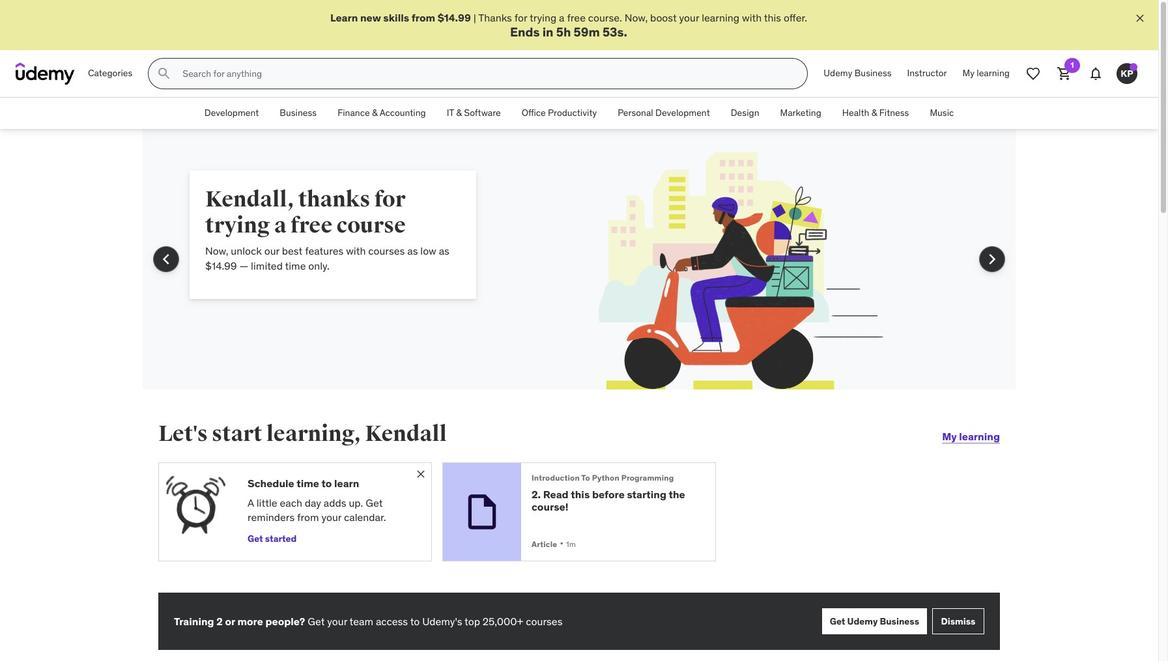 Task type: vqa. For each thing, say whether or not it's contained in the screenshot.
a to the left
yes



Task type: locate. For each thing, give the bounding box(es) containing it.
$14.99
[[438, 11, 471, 24], [205, 259, 237, 272]]

team
[[350, 615, 373, 628]]

your
[[679, 11, 699, 24], [322, 511, 342, 524], [327, 615, 347, 628]]

0 vertical spatial your
[[679, 11, 699, 24]]

your right boost
[[679, 11, 699, 24]]

1 horizontal spatial close image
[[1134, 12, 1147, 25]]

1 vertical spatial trying
[[205, 212, 270, 239]]

1 vertical spatial from
[[297, 511, 319, 524]]

2. read this before starting the course! link
[[532, 488, 695, 513]]

0 vertical spatial trying
[[530, 11, 557, 24]]

your down adds
[[322, 511, 342, 524]]

courses for your
[[526, 615, 563, 628]]

as right low
[[439, 244, 450, 257]]

1 horizontal spatial this
[[764, 11, 781, 24]]

$14.99 inside kendall, thanks for trying a free course now, unlock our best features with courses as low as $14.99 — limited time only.
[[205, 259, 237, 272]]

learning,
[[266, 420, 361, 448]]

2
[[216, 615, 223, 628]]

little
[[257, 496, 277, 510]]

now, inside kendall, thanks for trying a free course now, unlock our best features with courses as low as $14.99 — limited time only.
[[205, 244, 228, 257]]

your left team
[[327, 615, 347, 628]]

0 horizontal spatial to
[[322, 477, 332, 490]]

0 horizontal spatial free
[[291, 212, 332, 239]]

1 horizontal spatial development
[[656, 107, 710, 119]]

you have alerts image
[[1130, 63, 1138, 71]]

this
[[764, 11, 781, 24], [571, 488, 590, 501]]

& right finance
[[372, 107, 378, 119]]

2 as from the left
[[439, 244, 450, 257]]

from inside a little each day adds up. get reminders from your calendar.
[[297, 511, 319, 524]]

to right access
[[410, 615, 420, 628]]

trying up unlock on the top
[[205, 212, 270, 239]]

business left dismiss
[[880, 616, 919, 627]]

personal development link
[[607, 98, 720, 129]]

1 vertical spatial free
[[291, 212, 332, 239]]

2 & from the left
[[456, 107, 462, 119]]

free inside learn new skills from $14.99 | thanks for trying a free course. now, boost your learning with this offer. ends in 5h 59m 53s .
[[567, 11, 586, 24]]

for right thanks
[[374, 186, 406, 213]]

25,000+
[[483, 615, 524, 628]]

notifications image
[[1088, 66, 1104, 82]]

more
[[237, 615, 263, 628]]

design link
[[720, 98, 770, 129]]

& for fitness
[[872, 107, 877, 119]]

1 vertical spatial my learning
[[942, 430, 1000, 443]]

0 horizontal spatial &
[[372, 107, 378, 119]]

$14.99 left —
[[205, 259, 237, 272]]

people?
[[265, 615, 305, 628]]

0 vertical spatial now,
[[625, 11, 648, 24]]

marketing
[[780, 107, 822, 119]]

free up 5h 59m 53s
[[567, 11, 586, 24]]

kendall
[[365, 420, 447, 448]]

0 horizontal spatial close image
[[414, 468, 427, 481]]

3 & from the left
[[872, 107, 877, 119]]

office productivity
[[522, 107, 597, 119]]

close image up you have alerts image
[[1134, 12, 1147, 25]]

time down the "best"
[[285, 259, 306, 272]]

a up 5h 59m 53s
[[559, 11, 565, 24]]

kendall, thanks for trying a free course now, unlock our best features with courses as low as $14.99 — limited time only.
[[205, 186, 450, 272]]

1 horizontal spatial $14.99
[[438, 11, 471, 24]]

$14.99 left |
[[438, 11, 471, 24]]

0 vertical spatial my
[[963, 67, 975, 79]]

trying inside learn new skills from $14.99 | thanks for trying a free course. now, boost your learning with this offer. ends in 5h 59m 53s .
[[530, 11, 557, 24]]

0 vertical spatial for
[[515, 11, 527, 24]]

udemy
[[824, 67, 853, 79], [847, 616, 878, 627]]

udemy image
[[16, 63, 75, 85]]

1 vertical spatial your
[[322, 511, 342, 524]]

close image down kendall
[[414, 468, 427, 481]]

it
[[447, 107, 454, 119]]

0 vertical spatial close image
[[1134, 12, 1147, 25]]

a
[[559, 11, 565, 24], [274, 212, 286, 239]]

close image
[[1134, 12, 1147, 25], [414, 468, 427, 481]]

this down to
[[571, 488, 590, 501]]

from down "day"
[[297, 511, 319, 524]]

trying
[[530, 11, 557, 24], [205, 212, 270, 239]]

1 horizontal spatial now,
[[625, 11, 648, 24]]

1 horizontal spatial free
[[567, 11, 586, 24]]

1 horizontal spatial with
[[742, 11, 762, 24]]

0 vertical spatial my learning
[[963, 67, 1010, 79]]

0 vertical spatial business
[[855, 67, 892, 79]]

1 horizontal spatial trying
[[530, 11, 557, 24]]

development inside "link"
[[656, 107, 710, 119]]

1 horizontal spatial from
[[412, 11, 435, 24]]

as
[[407, 244, 418, 257], [439, 244, 450, 257]]

limited
[[251, 259, 283, 272]]

0 vertical spatial to
[[322, 477, 332, 490]]

our
[[264, 244, 279, 257]]

start
[[212, 420, 262, 448]]

0 vertical spatial free
[[567, 11, 586, 24]]

1 & from the left
[[372, 107, 378, 119]]

this inside learn new skills from $14.99 | thanks for trying a free course. now, boost your learning with this offer. ends in 5h 59m 53s .
[[764, 11, 781, 24]]

2 horizontal spatial &
[[872, 107, 877, 119]]

2 vertical spatial business
[[880, 616, 919, 627]]

time inside kendall, thanks for trying a free course now, unlock our best features with courses as low as $14.99 — limited time only.
[[285, 259, 306, 272]]

with left the offer. in the right of the page
[[742, 11, 762, 24]]

in
[[543, 24, 554, 40]]

personal
[[618, 107, 653, 119]]

kp link
[[1112, 58, 1143, 89]]

with
[[742, 11, 762, 24], [346, 244, 366, 257]]

1 vertical spatial learning
[[977, 67, 1010, 79]]

1 horizontal spatial courses
[[526, 615, 563, 628]]

0 horizontal spatial courses
[[368, 244, 405, 257]]

marketing link
[[770, 98, 832, 129]]

0 horizontal spatial with
[[346, 244, 366, 257]]

get
[[366, 496, 383, 510], [248, 533, 263, 545], [308, 615, 325, 628], [830, 616, 845, 627]]

a
[[248, 496, 254, 510]]

my learning for bottom my learning link
[[942, 430, 1000, 443]]

courses
[[368, 244, 405, 257], [526, 615, 563, 628]]

0 horizontal spatial this
[[571, 488, 590, 501]]

0 horizontal spatial trying
[[205, 212, 270, 239]]

time up "day"
[[297, 477, 319, 490]]

1 as from the left
[[407, 244, 418, 257]]

finance & accounting
[[338, 107, 426, 119]]

& right it
[[456, 107, 462, 119]]

1 vertical spatial now,
[[205, 244, 228, 257]]

time
[[285, 259, 306, 272], [297, 477, 319, 490]]

for up "ends"
[[515, 11, 527, 24]]

0 horizontal spatial for
[[374, 186, 406, 213]]

a up our in the left top of the page
[[274, 212, 286, 239]]

1 horizontal spatial a
[[559, 11, 565, 24]]

0 vertical spatial time
[[285, 259, 306, 272]]

1 vertical spatial my
[[942, 430, 957, 443]]

day
[[305, 496, 321, 510]]

udemy's
[[422, 615, 462, 628]]

& for accounting
[[372, 107, 378, 119]]

trying up in
[[530, 11, 557, 24]]

to left learn
[[322, 477, 332, 490]]

0 vertical spatial a
[[559, 11, 565, 24]]

0 vertical spatial courses
[[368, 244, 405, 257]]

courses inside kendall, thanks for trying a free course now, unlock our best features with courses as low as $14.99 — limited time only.
[[368, 244, 405, 257]]

unlock
[[231, 244, 262, 257]]

music
[[930, 107, 954, 119]]

1 vertical spatial courses
[[526, 615, 563, 628]]

free up 'features'
[[291, 212, 332, 239]]

health & fitness link
[[832, 98, 920, 129]]

get started
[[248, 533, 297, 545]]

a inside kendall, thanks for trying a free course now, unlock our best features with courses as low as $14.99 — limited time only.
[[274, 212, 286, 239]]

0 horizontal spatial as
[[407, 244, 418, 257]]

dismiss
[[941, 616, 976, 627]]

courses down course
[[368, 244, 405, 257]]

courses right 25,000+
[[526, 615, 563, 628]]

with inside learn new skills from $14.99 | thanks for trying a free course. now, boost your learning with this offer. ends in 5h 59m 53s .
[[742, 11, 762, 24]]

my for bottom my learning link
[[942, 430, 957, 443]]

my for the top my learning link
[[963, 67, 975, 79]]

free
[[567, 11, 586, 24], [291, 212, 332, 239]]

1 vertical spatial a
[[274, 212, 286, 239]]

this left the offer. in the right of the page
[[764, 11, 781, 24]]

1 vertical spatial business
[[280, 107, 317, 119]]

article
[[532, 539, 557, 549]]

1 vertical spatial close image
[[414, 468, 427, 481]]

.
[[624, 24, 627, 40]]

0 vertical spatial with
[[742, 11, 762, 24]]

1 vertical spatial with
[[346, 244, 366, 257]]

course!
[[532, 500, 569, 513]]

1 horizontal spatial as
[[439, 244, 450, 257]]

0 vertical spatial udemy
[[824, 67, 853, 79]]

1 vertical spatial this
[[571, 488, 590, 501]]

0 horizontal spatial from
[[297, 511, 319, 524]]

from inside learn new skills from $14.99 | thanks for trying a free course. now, boost your learning with this offer. ends in 5h 59m 53s .
[[412, 11, 435, 24]]

1 horizontal spatial my
[[963, 67, 975, 79]]

0 horizontal spatial $14.99
[[205, 259, 237, 272]]

2 development from the left
[[656, 107, 710, 119]]

business left finance
[[280, 107, 317, 119]]

Search for anything text field
[[180, 63, 792, 85]]

0 vertical spatial from
[[412, 11, 435, 24]]

now, up .
[[625, 11, 648, 24]]

1 vertical spatial to
[[410, 615, 420, 628]]

my learning link
[[955, 58, 1018, 89], [942, 421, 1000, 452]]

from right skills
[[412, 11, 435, 24]]

0 horizontal spatial a
[[274, 212, 286, 239]]

from
[[412, 11, 435, 24], [297, 511, 319, 524]]

let's start learning, kendall
[[158, 420, 447, 448]]

business
[[855, 67, 892, 79], [280, 107, 317, 119], [880, 616, 919, 627]]

as left low
[[407, 244, 418, 257]]

0 vertical spatial learning
[[702, 11, 740, 24]]

1 horizontal spatial &
[[456, 107, 462, 119]]

0 vertical spatial this
[[764, 11, 781, 24]]

0 horizontal spatial now,
[[205, 244, 228, 257]]

now, left unlock on the top
[[205, 244, 228, 257]]

—
[[239, 259, 248, 272]]

for
[[515, 11, 527, 24], [374, 186, 406, 213]]

best
[[282, 244, 303, 257]]

2 vertical spatial learning
[[959, 430, 1000, 443]]

learning
[[702, 11, 740, 24], [977, 67, 1010, 79], [959, 430, 1000, 443]]

1 vertical spatial $14.99
[[205, 259, 237, 272]]

each
[[280, 496, 302, 510]]

1 development from the left
[[204, 107, 259, 119]]

business up health & fitness
[[855, 67, 892, 79]]

0 horizontal spatial my
[[942, 430, 957, 443]]

with down course
[[346, 244, 366, 257]]

& right health
[[872, 107, 877, 119]]

0 vertical spatial $14.99
[[438, 11, 471, 24]]

1 horizontal spatial for
[[515, 11, 527, 24]]

now,
[[625, 11, 648, 24], [205, 244, 228, 257]]

0 horizontal spatial development
[[204, 107, 259, 119]]

health & fitness
[[842, 107, 909, 119]]

before
[[592, 488, 625, 501]]

&
[[372, 107, 378, 119], [456, 107, 462, 119], [872, 107, 877, 119]]

python
[[592, 473, 620, 483]]

1 vertical spatial for
[[374, 186, 406, 213]]

adds
[[324, 496, 346, 510]]



Task type: describe. For each thing, give the bounding box(es) containing it.
udemy business link
[[816, 58, 900, 89]]

it & software link
[[436, 98, 511, 129]]

close image for a little each day adds up. get reminders from your calendar.
[[414, 468, 427, 481]]

learn
[[334, 477, 359, 490]]

it & software
[[447, 107, 501, 119]]

top
[[465, 615, 480, 628]]

ends
[[510, 24, 540, 40]]

access
[[376, 615, 408, 628]]

udemy business
[[824, 67, 892, 79]]

course.
[[588, 11, 622, 24]]

0 vertical spatial my learning link
[[955, 58, 1018, 89]]

shopping cart with 1 item image
[[1057, 66, 1073, 82]]

to
[[581, 473, 590, 483]]

1 link
[[1049, 58, 1080, 89]]

finance & accounting link
[[327, 98, 436, 129]]

wishlist image
[[1026, 66, 1041, 82]]

your inside a little each day adds up. get reminders from your calendar.
[[322, 511, 342, 524]]

get started button
[[248, 530, 297, 548]]

introduction
[[532, 473, 580, 483]]

new
[[360, 11, 381, 24]]

office
[[522, 107, 546, 119]]

trying inside kendall, thanks for trying a free course now, unlock our best features with courses as low as $14.99 — limited time only.
[[205, 212, 270, 239]]

for inside kendall, thanks for trying a free course now, unlock our best features with courses as low as $14.99 — limited time only.
[[374, 186, 406, 213]]

previous image
[[156, 249, 177, 270]]

learn
[[330, 11, 358, 24]]

skills
[[383, 11, 409, 24]]

let's
[[158, 420, 208, 448]]

categories
[[88, 67, 132, 79]]

learning for bottom my learning link
[[959, 430, 1000, 443]]

features
[[305, 244, 344, 257]]

schedule time to learn
[[248, 477, 359, 490]]

only.
[[308, 259, 330, 272]]

personal development
[[618, 107, 710, 119]]

training 2 or more people? get your team access to udemy's top 25,000+ courses
[[174, 615, 563, 628]]

5h 59m 53s
[[556, 24, 624, 40]]

2.
[[532, 488, 541, 501]]

instructor
[[907, 67, 947, 79]]

kp
[[1121, 68, 1134, 79]]

boost
[[650, 11, 677, 24]]

reminders
[[248, 511, 295, 524]]

finance
[[338, 107, 370, 119]]

learn new skills from $14.99 | thanks for trying a free course. now, boost your learning with this offer. ends in 5h 59m 53s .
[[330, 11, 807, 40]]

kendall,
[[205, 186, 294, 213]]

starting
[[627, 488, 667, 501]]

calendar.
[[344, 511, 386, 524]]

free inside kendall, thanks for trying a free course now, unlock our best features with courses as low as $14.99 — limited time only.
[[291, 212, 332, 239]]

learning for the top my learning link
[[977, 67, 1010, 79]]

low
[[420, 244, 436, 257]]

training
[[174, 615, 214, 628]]

office productivity link
[[511, 98, 607, 129]]

courses for course
[[368, 244, 405, 257]]

article • 1m
[[532, 537, 576, 550]]

instructor link
[[900, 58, 955, 89]]

get udemy business
[[830, 616, 919, 627]]

carousel element
[[143, 129, 1016, 421]]

a little each day adds up. get reminders from your calendar.
[[248, 496, 386, 524]]

& for software
[[456, 107, 462, 119]]

started
[[265, 533, 297, 545]]

categories button
[[80, 58, 140, 89]]

get inside a little each day adds up. get reminders from your calendar.
[[366, 496, 383, 510]]

business link
[[269, 98, 327, 129]]

•
[[560, 537, 564, 550]]

my learning for the top my learning link
[[963, 67, 1010, 79]]

|
[[474, 11, 476, 24]]

design
[[731, 107, 759, 119]]

thanks
[[478, 11, 512, 24]]

with inside kendall, thanks for trying a free course now, unlock our best features with courses as low as $14.99 — limited time only.
[[346, 244, 366, 257]]

1 vertical spatial my learning link
[[942, 421, 1000, 452]]

next image
[[982, 249, 1003, 270]]

development link
[[194, 98, 269, 129]]

1 vertical spatial udemy
[[847, 616, 878, 627]]

a inside learn new skills from $14.99 | thanks for trying a free course. now, boost your learning with this offer. ends in 5h 59m 53s .
[[559, 11, 565, 24]]

get inside 'button'
[[248, 533, 263, 545]]

introduction to python programming 2. read this before starting the course!
[[532, 473, 685, 513]]

music link
[[920, 98, 964, 129]]

now, inside learn new skills from $14.99 | thanks for trying a free course. now, boost your learning with this offer. ends in 5h 59m 53s .
[[625, 11, 648, 24]]

the
[[669, 488, 685, 501]]

programming
[[621, 473, 674, 483]]

close image for 5h 59m 53s
[[1134, 12, 1147, 25]]

or
[[225, 615, 235, 628]]

$14.99 inside learn new skills from $14.99 | thanks for trying a free course. now, boost your learning with this offer. ends in 5h 59m 53s .
[[438, 11, 471, 24]]

your inside learn new skills from $14.99 | thanks for trying a free course. now, boost your learning with this offer. ends in 5h 59m 53s .
[[679, 11, 699, 24]]

for inside learn new skills from $14.99 | thanks for trying a free course. now, boost your learning with this offer. ends in 5h 59m 53s .
[[515, 11, 527, 24]]

1
[[1071, 60, 1074, 70]]

1 horizontal spatial to
[[410, 615, 420, 628]]

up.
[[349, 496, 363, 510]]

health
[[842, 107, 869, 119]]

1 vertical spatial time
[[297, 477, 319, 490]]

1m
[[566, 539, 576, 549]]

learning inside learn new skills from $14.99 | thanks for trying a free course. now, boost your learning with this offer. ends in 5h 59m 53s .
[[702, 11, 740, 24]]

fitness
[[879, 107, 909, 119]]

offer.
[[784, 11, 807, 24]]

read
[[543, 488, 569, 501]]

accounting
[[380, 107, 426, 119]]

this inside introduction to python programming 2. read this before starting the course!
[[571, 488, 590, 501]]

dismiss button
[[932, 609, 985, 635]]

submit search image
[[157, 66, 172, 82]]

productivity
[[548, 107, 597, 119]]

schedule
[[248, 477, 294, 490]]

2 vertical spatial your
[[327, 615, 347, 628]]

course
[[337, 212, 406, 239]]



